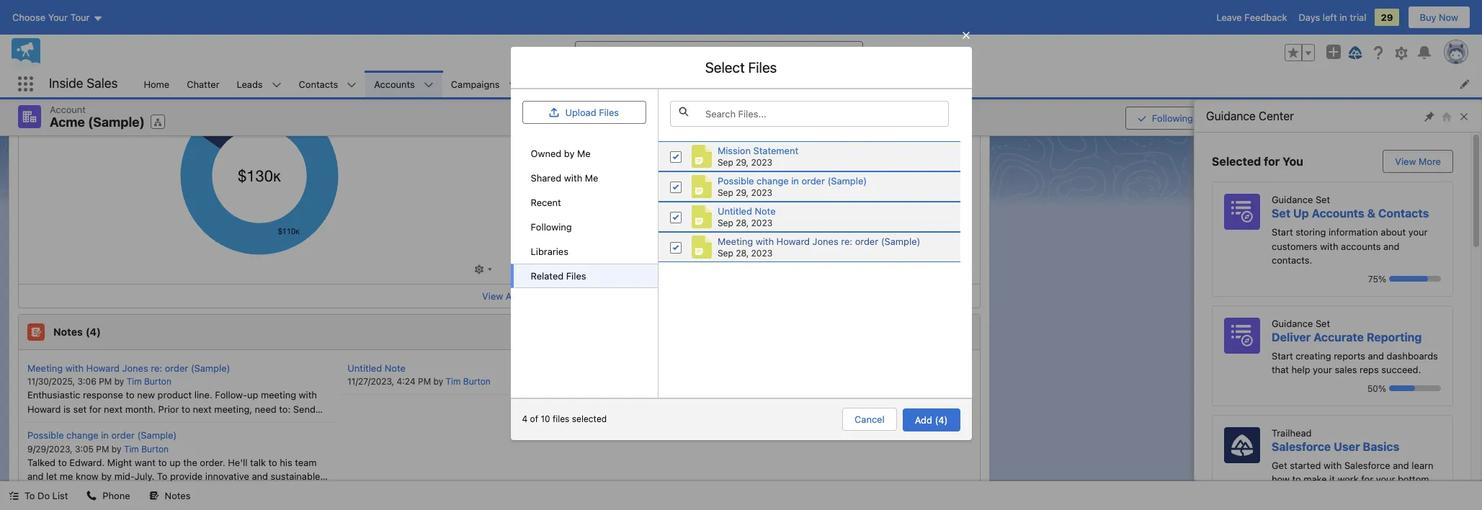Task type: locate. For each thing, give the bounding box(es) containing it.
0 horizontal spatial to
[[24, 490, 35, 501]]

opportunities for influence by campaign type
[[532, 44, 592, 55]]

inside sales
[[49, 76, 118, 91]]

possible down the proposal
[[27, 429, 64, 441]]

1 vertical spatial following
[[531, 221, 572, 233]]

(4) inside button
[[935, 415, 948, 426]]

files
[[748, 59, 777, 75], [599, 106, 619, 118], [566, 270, 586, 282]]

2 vertical spatial set
[[1316, 317, 1330, 329]]

health
[[859, 389, 886, 401]]

0 horizontal spatial your
[[1313, 364, 1332, 375]]

send left the letter
[[543, 78, 565, 90]]

mission for mission statement
[[668, 362, 701, 374]]

0 horizontal spatial *
[[536, 78, 540, 90]]

phone button
[[78, 481, 139, 510]]

team down the month.
[[123, 417, 145, 429]]

burton
[[144, 376, 171, 387], [463, 376, 491, 387], [141, 443, 169, 454]]

2 vertical spatial for
[[1361, 473, 1373, 485]]

2 vertical spatial howard
[[27, 403, 61, 415]]

mission inside mission statement sep 29, 2023
[[718, 145, 751, 156]]

2 2023 from the top
[[751, 187, 772, 198]]

1 vertical spatial your
[[1313, 364, 1332, 375]]

1 vertical spatial me
[[585, 172, 598, 184]]

progress bar image right 75%
[[1389, 276, 1428, 282]]

talked
[[27, 456, 56, 468]]

your
[[1408, 226, 1428, 238], [1313, 364, 1332, 375], [1376, 473, 1395, 485]]

campaigns list item
[[442, 71, 527, 97]]

0 vertical spatial in
[[1340, 12, 1347, 23]]

2 by from the left
[[551, 21, 562, 32]]

change up 3:05
[[66, 429, 98, 441]]

buy now button
[[1408, 6, 1471, 29]]

1 horizontal spatial text default image
[[87, 491, 97, 501]]

possible down mission statement sep 29, 2023
[[718, 175, 754, 186]]

do left 'list'
[[38, 490, 50, 501]]

statement up possible change in order (sample) sep 29, 2023
[[753, 145, 798, 156]]

accounts up information
[[1312, 207, 1365, 220]]

view for view account hierarchy
[[1232, 112, 1253, 124]]

0 horizontal spatial about
[[831, 389, 856, 401]]

hierarchy
[[1294, 112, 1336, 124]]

1 all opportunities button from the left
[[27, 38, 282, 59]]

salesforce user basics button
[[1272, 440, 1400, 453]]

list containing home
[[135, 71, 1482, 97]]

about up based
[[831, 389, 856, 401]]

account inside button
[[1256, 112, 1292, 124]]

by right 4:24
[[433, 376, 443, 387]]

solutions down let
[[27, 485, 67, 496]]

in inside possible change in order (sample) sep 29, 2023
[[791, 175, 799, 186]]

for right 'work'
[[1361, 473, 1373, 485]]

innovative
[[205, 471, 249, 482]]

1 vertical spatial in
[[791, 175, 799, 186]]

1 horizontal spatial following
[[1152, 112, 1193, 124]]

2 list item from the left
[[635, 71, 808, 97]]

all opportunities button down type
[[508, 38, 763, 59]]

call
[[651, 78, 667, 90]]

guidance inside guidance set set up accounts & contacts start storing information about your customers with accounts and contacts.
[[1272, 194, 1313, 205]]

all opportunities for influence by campaign type
[[519, 44, 592, 55]]

how
[[1272, 473, 1290, 485]]

by right owned
[[564, 147, 575, 159]]

is
[[63, 403, 71, 415]]

meeting inside the meeting with howard jones re: order (sample) sep 28, 2023
[[718, 235, 753, 247]]

account down inside on the left
[[50, 104, 86, 115]]

0 vertical spatial re:
[[841, 235, 852, 247]]

1 influence from the left
[[27, 21, 67, 32]]

guidance for guidance set deliver accurate reporting start creating reports and dashboards that help your sales reps succeed.
[[1272, 317, 1313, 329]]

and inside guidance set deliver accurate reporting start creating reports and dashboards that help your sales reps succeed.
[[1368, 350, 1384, 361]]

1 horizontal spatial contacts
[[1378, 207, 1429, 220]]

2 progress bar progress bar from the top
[[1389, 385, 1441, 391]]

note for untitled note 11/27/2023, 4:24 pm by tim burton
[[385, 362, 406, 374]]

re: inside the meeting with howard jones re: order (sample) sep 28, 2023
[[841, 235, 852, 247]]

1 horizontal spatial by
[[551, 21, 562, 32]]

list
[[135, 71, 1482, 97]]

0 horizontal spatial text default image
[[9, 491, 19, 501]]

tim inside meeting with howard jones re: order (sample) 11/30/2025, 3:06 pm by tim burton enthusiastic response to new product line. follow-up meeting with howard is set for next month. prior to next meeting, need to: send proposal to howard's team make adjustments to demo do run through with anne and jason
[[127, 376, 142, 387]]

0 horizontal spatial opportunities
[[52, 44, 111, 55]]

* left call
[[644, 78, 648, 90]]

campaign for influence by campaign type
[[564, 21, 608, 32]]

do inside to do list button
[[38, 490, 50, 501]]

individuals
[[668, 417, 714, 429]]

1 campaign from the left
[[84, 21, 128, 32]]

your left bottom
[[1376, 473, 1395, 485]]

1 start from the top
[[1272, 226, 1293, 238]]

change inside possible change in order (sample) 9/29/2023, 3:05 pm by tim burton talked to edward. might want to up the order. he'll talk to his team and let me know by mid-july. to provide innovative and sustainable solutions that improve the lives of people around the world.
[[66, 429, 98, 441]]

that inside 9/29/2023, 4:12 pm to revolutionize the way people think about health and wellness by providing personalized, science-based solutions that empower individuals to take control of their own health.
[[881, 403, 898, 415]]

burton up want
[[141, 443, 169, 454]]

1 28, from the top
[[736, 217, 749, 228]]

burton up "new" at bottom
[[144, 376, 171, 387]]

owned
[[531, 147, 561, 159]]

in down howard's at the bottom left of the page
[[101, 429, 109, 441]]

line. inside meeting with howard jones re: order (sample) 11/30/2025, 3:06 pm by tim burton enthusiastic response to new product line. follow-up meeting with howard is set for next month. prior to next meeting, need to: send proposal to howard's team make adjustments to demo do run through with anne and jason
[[194, 389, 212, 401]]

guidance up deliver at the bottom
[[1272, 317, 1313, 329]]

feedback
[[1245, 12, 1287, 23]]

meeting inside meeting with howard jones re: order (sample) 11/30/2025, 3:06 pm by tim burton enthusiastic response to new product line. follow-up meeting with howard is set for next month. prior to next meeting, need to: send proposal to howard's team make adjustments to demo do run through with anne and jason
[[27, 362, 63, 374]]

1 vertical spatial meeting
[[27, 362, 63, 374]]

all opportunities
[[38, 44, 111, 55], [519, 44, 592, 55]]

libraries
[[531, 245, 568, 257]]

1 opportunities from the left
[[52, 44, 111, 55]]

1 horizontal spatial statement
[[753, 145, 798, 156]]

list
[[52, 490, 68, 501]]

mission
[[718, 145, 751, 156], [668, 362, 701, 374]]

in for days left in trial
[[1340, 12, 1347, 23]]

line. left follow- on the bottom of the page
[[194, 389, 212, 401]]

1 horizontal spatial untitled
[[718, 205, 752, 217]]

notes button
[[140, 481, 199, 510]]

0 horizontal spatial for
[[89, 403, 101, 415]]

text default image down search...
[[619, 79, 629, 89]]

set
[[73, 403, 87, 415]]

0 horizontal spatial files
[[566, 270, 586, 282]]

sep inside possible change in order (sample) sep 29, 2023
[[718, 187, 733, 198]]

meeting down untitled note sep 28, 2023
[[718, 235, 753, 247]]

team inside possible change in order (sample) 9/29/2023, 3:05 pm by tim burton talked to edward. might want to up the order. he'll talk to his team and let me know by mid-july. to provide innovative and sustainable solutions that improve the lives of people around the world.
[[295, 456, 317, 468]]

1 vertical spatial howard
[[86, 362, 120, 374]]

1 vertical spatial 28,
[[736, 248, 749, 258]]

1 horizontal spatial files
[[599, 106, 619, 118]]

opportunities down influence by campaign type
[[532, 44, 592, 55]]

2 text default image from the left
[[792, 79, 802, 89]]

1 horizontal spatial jones
[[812, 235, 839, 247]]

around
[[209, 485, 240, 496]]

tim inside the untitled note 11/27/2023, 4:24 pm by tim burton
[[446, 376, 461, 387]]

list item down search... 'button'
[[635, 71, 808, 97]]

1 horizontal spatial mission
[[718, 145, 751, 156]]

your down creating
[[1313, 364, 1332, 375]]

1 horizontal spatial influence
[[508, 21, 548, 32]]

1 sep from the top
[[718, 157, 733, 168]]

with inside shared with me link
[[564, 172, 582, 184]]

change for possible change in order (sample) 9/29/2023, 3:05 pm by tim burton talked to edward. might want to up the order. he'll talk to his team and let me know by mid-july. to provide innovative and sustainable solutions that improve the lives of people around the world.
[[66, 429, 98, 441]]

notes down provide
[[165, 490, 191, 501]]

0 vertical spatial 29,
[[736, 157, 749, 168]]

meeting up 11/30/2025,
[[27, 362, 63, 374]]

talk
[[250, 456, 266, 468]]

now
[[1439, 12, 1458, 23]]

guidance set set up accounts & contacts start storing information about your customers with accounts and contacts.
[[1272, 194, 1429, 266]]

add
[[915, 415, 932, 426]]

to right want
[[158, 456, 167, 468]]

untitled up the 11/27/2023,
[[347, 362, 382, 374]]

world.
[[259, 485, 286, 496]]

to right the prior
[[181, 403, 190, 415]]

to
[[126, 389, 134, 401], [181, 403, 190, 415], [68, 417, 77, 429], [229, 417, 238, 429], [716, 417, 725, 429], [58, 456, 67, 468], [158, 456, 167, 468], [268, 456, 277, 468], [1292, 473, 1301, 485]]

1 horizontal spatial campaign
[[564, 21, 608, 32]]

campaign for influence by campaign
[[84, 21, 128, 32]]

all opportunities down influence by campaign
[[38, 44, 111, 55]]

mission up revolutionize
[[668, 362, 701, 374]]

2 * from the left
[[644, 78, 648, 90]]

to inside possible change in order (sample) 9/29/2023, 3:05 pm by tim burton talked to edward. might want to up the order. he'll talk to his team and let me know by mid-july. to provide innovative and sustainable solutions that improve the lives of people around the world.
[[157, 471, 167, 482]]

statement for mission statement
[[703, 362, 748, 374]]

in right left
[[1340, 12, 1347, 23]]

2 vertical spatial view
[[482, 290, 503, 302]]

mid-
[[114, 471, 135, 482]]

0 vertical spatial meeting
[[718, 235, 753, 247]]

notes inside button
[[165, 490, 191, 501]]

1 * from the left
[[536, 78, 540, 90]]

4
[[522, 413, 528, 424]]

1 progress bar image from the top
[[1389, 276, 1428, 282]]

notes for notes
[[165, 490, 191, 501]]

files for related files
[[566, 270, 586, 282]]

by inside the untitled note 11/27/2023, 4:24 pm by tim burton
[[433, 376, 443, 387]]

1 horizontal spatial team
[[295, 456, 317, 468]]

2 28, from the top
[[736, 248, 749, 258]]

untitled down mission statement sep 29, 2023
[[718, 205, 752, 217]]

2 horizontal spatial text default image
[[149, 491, 159, 501]]

campaign up sales at the top of the page
[[84, 21, 128, 32]]

50%
[[1368, 383, 1386, 394]]

wellness
[[907, 389, 945, 401]]

progress bar image down succeed.
[[1389, 385, 1415, 391]]

untitled for untitled note 11/27/2023, 4:24 pm by tim burton
[[347, 362, 382, 374]]

meeting
[[261, 389, 296, 401]]

1 vertical spatial team
[[295, 456, 317, 468]]

tim down jason
[[124, 443, 139, 454]]

select
[[705, 59, 745, 75]]

jones inside the meeting with howard jones re: order (sample) sep 28, 2023
[[812, 235, 839, 247]]

2 29, from the top
[[736, 187, 749, 198]]

2 opportunities from the left
[[532, 44, 592, 55]]

shared with me
[[531, 172, 598, 184]]

1 vertical spatial view
[[1395, 156, 1416, 167]]

1 text default image from the left
[[619, 79, 629, 89]]

all opportunities button for influence by campaign type
[[508, 38, 763, 59]]

to inside 9/29/2023, 4:12 pm to revolutionize the way people think about health and wellness by providing personalized, science-based solutions that empower individuals to take control of their own health.
[[716, 417, 725, 429]]

0 vertical spatial following
[[1152, 112, 1193, 124]]

text default image inside the notes button
[[149, 491, 159, 501]]

send inside meeting with howard jones re: order (sample) 11/30/2025, 3:06 pm by tim burton enthusiastic response to new product line. follow-up meeting with howard is set for next month. prior to next meeting, need to: send proposal to howard's team make adjustments to demo do run through with anne and jason
[[293, 403, 315, 415]]

account left the hierarchy
[[1256, 112, 1292, 124]]

2 next from the left
[[193, 403, 212, 415]]

0 vertical spatial mission
[[718, 145, 751, 156]]

3 2023 from the top
[[751, 217, 773, 228]]

guidance left center
[[1206, 110, 1256, 122]]

text default image
[[619, 79, 629, 89], [792, 79, 802, 89]]

0 vertical spatial to
[[668, 389, 678, 401]]

* left the letter
[[536, 78, 540, 90]]

1 by from the left
[[70, 21, 81, 32]]

contacts
[[299, 78, 338, 90], [1378, 207, 1429, 220]]

it
[[1330, 473, 1335, 485]]

0 vertical spatial contacts
[[299, 78, 338, 90]]

pm
[[99, 376, 112, 387], [418, 376, 431, 387], [735, 376, 748, 387], [96, 443, 109, 454]]

2 vertical spatial in
[[101, 429, 109, 441]]

note inside untitled note sep 28, 2023
[[755, 205, 776, 217]]

1 vertical spatial for
[[89, 403, 101, 415]]

0 horizontal spatial accounts
[[374, 78, 415, 90]]

statement for mission statement sep 29, 2023
[[753, 145, 798, 156]]

solutions inside possible change in order (sample) 9/29/2023, 3:05 pm by tim burton talked to edward. might want to up the order. he'll talk to his team and let me know by mid-july. to provide innovative and sustainable solutions that improve the lives of people around the world.
[[27, 485, 67, 496]]

2023 inside mission statement sep 29, 2023
[[751, 157, 772, 168]]

1 progress bar progress bar from the top
[[1389, 276, 1441, 282]]

that down health
[[881, 403, 898, 415]]

all opportunities button for influence by campaign
[[27, 38, 282, 59]]

0 vertical spatial that
[[1272, 364, 1289, 375]]

29,
[[736, 157, 749, 168], [736, 187, 749, 198]]

tim burton link for is
[[127, 376, 171, 387]]

29
[[1381, 12, 1393, 23]]

1 vertical spatial people
[[177, 485, 207, 496]]

home link
[[135, 71, 178, 97]]

based
[[810, 403, 836, 415]]

progress bar image
[[1389, 276, 1428, 282], [1389, 385, 1415, 391]]

me inside 'owned by me' 'link'
[[577, 147, 591, 159]]

days left in trial
[[1299, 12, 1366, 23]]

of right lives
[[165, 485, 174, 496]]

to left 'list'
[[24, 490, 35, 501]]

1 horizontal spatial note
[[755, 205, 776, 217]]

0 vertical spatial progress bar image
[[1389, 276, 1428, 282]]

with up it
[[1324, 459, 1342, 471]]

for up howard's at the bottom left of the page
[[89, 403, 101, 415]]

2 vertical spatial files
[[566, 270, 586, 282]]

know
[[76, 471, 99, 482]]

set for deliver
[[1316, 317, 1330, 329]]

2 vertical spatial that
[[69, 485, 87, 496]]

(4) up 3:06
[[86, 326, 101, 338]]

re: for meeting with howard jones re: order (sample) sep 28, 2023
[[841, 235, 852, 247]]

text default image for to do list
[[9, 491, 19, 501]]

2 all opportunities button from the left
[[508, 38, 763, 59]]

add (4) button
[[903, 409, 960, 432]]

1 vertical spatial 29,
[[736, 187, 749, 198]]

influence for influence by campaign type
[[508, 21, 548, 32]]

with up 3:05
[[64, 431, 82, 443]]

people down provide
[[177, 485, 207, 496]]

trailhead
[[1272, 427, 1312, 438]]

acme (sample)
[[50, 115, 145, 130]]

possible inside possible change in order (sample) 9/29/2023, 3:05 pm by tim burton talked to edward. might want to up the order. he'll talk to his team and let me know by mid-july. to provide innovative and sustainable solutions that improve the lives of people around the world.
[[27, 429, 64, 441]]

influence by campaign
[[27, 21, 128, 32]]

progress bar image for deliver accurate reporting
[[1389, 385, 1415, 391]]

that down know
[[69, 485, 87, 496]]

contacts.
[[1272, 254, 1312, 266]]

all opportunities button
[[27, 38, 282, 59], [508, 38, 763, 59]]

1 horizontal spatial possible
[[718, 175, 754, 186]]

1 vertical spatial to
[[157, 471, 167, 482]]

10
[[541, 413, 550, 424]]

note
[[755, 205, 776, 217], [385, 362, 406, 374]]

2 campaign from the left
[[564, 21, 608, 32]]

by right wellness at the bottom
[[947, 389, 958, 401]]

howard up the proposal
[[27, 403, 61, 415]]

sustainable
[[271, 471, 320, 482]]

* for * call maria tomorrow (sample)
[[644, 78, 648, 90]]

1 horizontal spatial up
[[247, 389, 258, 401]]

1 horizontal spatial your
[[1376, 473, 1395, 485]]

4 2023 from the top
[[751, 248, 773, 258]]

shared
[[531, 172, 562, 184]]

0 vertical spatial guidance
[[1206, 110, 1256, 122]]

people up science-
[[775, 389, 805, 401]]

jones inside meeting with howard jones re: order (sample) 11/30/2025, 3:06 pm by tim burton enthusiastic response to new product line. follow-up meeting with howard is set for next month. prior to next meeting, need to: send proposal to howard's team make adjustments to demo do run through with anne and jason
[[122, 362, 148, 374]]

start
[[1272, 226, 1293, 238], [1272, 350, 1293, 361]]

0 vertical spatial start
[[1272, 226, 1293, 238]]

0 horizontal spatial solutions
[[27, 485, 67, 496]]

3 text default image from the left
[[149, 491, 159, 501]]

(4) for notes (4)
[[86, 326, 101, 338]]

1 horizontal spatial line.
[[1272, 487, 1290, 499]]

text default image down july. on the bottom of page
[[149, 491, 159, 501]]

all opportunities button up home
[[27, 38, 282, 59]]

possible inside possible change in order (sample) sep 29, 2023
[[718, 175, 754, 186]]

1 2023 from the top
[[751, 157, 772, 168]]

accurate
[[1314, 330, 1364, 343]]

2023 up possible change in order (sample) sep 29, 2023
[[751, 157, 772, 168]]

0 horizontal spatial in
[[101, 429, 109, 441]]

that left help
[[1272, 364, 1289, 375]]

1 all opportunities from the left
[[38, 44, 111, 55]]

2 horizontal spatial for
[[1361, 473, 1373, 485]]

4 sep from the top
[[718, 248, 733, 258]]

by
[[70, 21, 81, 32], [551, 21, 562, 32]]

1 horizontal spatial (4)
[[935, 415, 948, 426]]

files for upload files
[[599, 106, 619, 118]]

campaign left type
[[564, 21, 608, 32]]

0 horizontal spatial 9/29/2023,
[[27, 443, 72, 454]]

2 all opportunities from the left
[[519, 44, 592, 55]]

1 vertical spatial line.
[[1272, 487, 1290, 499]]

2023 down untitled note sep 28, 2023
[[751, 248, 773, 258]]

1 vertical spatial up
[[169, 456, 181, 468]]

next up adjustments
[[193, 403, 212, 415]]

text default image for phone
[[87, 491, 97, 501]]

possible for possible change in order (sample) 9/29/2023, 3:05 pm by tim burton talked to edward. might want to up the order. he'll talk to his team and let me know by mid-july. to provide innovative and sustainable solutions that improve the lives of people around the world.
[[27, 429, 64, 441]]

for inside meeting with howard jones re: order (sample) 11/30/2025, 3:06 pm by tim burton enthusiastic response to new product line. follow-up meeting with howard is set for next month. prior to next meeting, need to: send proposal to howard's team make adjustments to demo do run through with anne and jason
[[89, 403, 101, 415]]

people inside 9/29/2023, 4:12 pm to revolutionize the way people think about health and wellness by providing personalized, science-based solutions that empower individuals to take control of their own health.
[[775, 389, 805, 401]]

meeting with howard jones re: order (sample) sep 28, 2023
[[718, 235, 920, 258]]

statement
[[753, 145, 798, 156], [703, 362, 748, 374]]

0 horizontal spatial untitled
[[347, 362, 382, 374]]

bottom
[[1398, 473, 1429, 485]]

search... button
[[575, 41, 863, 64]]

salesforce down trailhead
[[1272, 440, 1331, 453]]

progress bar progress bar
[[1389, 276, 1441, 282], [1389, 385, 1441, 391]]

2 progress bar image from the top
[[1389, 385, 1415, 391]]

(4) right add
[[935, 415, 948, 426]]

untitled
[[718, 205, 752, 217], [347, 362, 382, 374]]

0 vertical spatial jones
[[812, 235, 839, 247]]

accounts right contacts list item
[[374, 78, 415, 90]]

0 horizontal spatial influence
[[27, 21, 67, 32]]

of inside status
[[530, 413, 538, 424]]

1 vertical spatial (4)
[[935, 415, 948, 426]]

jones up "new" at bottom
[[122, 362, 148, 374]]

1 horizontal spatial howard
[[86, 362, 120, 374]]

about inside guidance set set up accounts & contacts start storing information about your customers with accounts and contacts.
[[1381, 226, 1406, 238]]

1 vertical spatial accounts
[[1312, 207, 1365, 220]]

all for influence by campaign
[[38, 44, 49, 55]]

re: inside meeting with howard jones re: order (sample) 11/30/2025, 3:06 pm by tim burton enthusiastic response to new product line. follow-up meeting with howard is set for next month. prior to next meeting, need to: send proposal to howard's team make adjustments to demo do run through with anne and jason
[[151, 362, 162, 374]]

line. inside trailhead salesforce user basics get started with salesforce and learn how to make it work for your bottom line.
[[1272, 487, 1290, 499]]

change down mission statement sep 29, 2023
[[757, 175, 789, 186]]

delete
[[1401, 112, 1429, 124]]

me inside shared with me link
[[585, 172, 598, 184]]

1 horizontal spatial notes
[[165, 490, 191, 501]]

upload files
[[565, 106, 619, 118]]

0 vertical spatial send
[[543, 78, 565, 90]]

1 text default image from the left
[[9, 491, 19, 501]]

mission statement sep 29, 2023
[[718, 145, 798, 168]]

follow-
[[215, 389, 247, 401]]

with inside guidance set set up accounts & contacts start storing information about your customers with accounts and contacts.
[[1320, 240, 1338, 252]]

set up accurate at the bottom of page
[[1316, 317, 1330, 329]]

1 horizontal spatial people
[[775, 389, 805, 401]]

jason
[[129, 431, 155, 443]]

0 horizontal spatial all
[[38, 44, 49, 55]]

me up shared with me link
[[577, 147, 591, 159]]

to right how
[[1292, 473, 1301, 485]]

1 horizontal spatial to
[[157, 471, 167, 482]]

0 horizontal spatial howard
[[27, 403, 61, 415]]

text default image
[[9, 491, 19, 501], [87, 491, 97, 501], [149, 491, 159, 501]]

2 horizontal spatial to
[[668, 389, 678, 401]]

2 text default image from the left
[[87, 491, 97, 501]]

2 influence from the left
[[508, 21, 548, 32]]

0 vertical spatial accounts
[[374, 78, 415, 90]]

and up reps
[[1368, 350, 1384, 361]]

reports
[[1334, 350, 1365, 361]]

untitled inside untitled note sep 28, 2023
[[718, 205, 752, 217]]

the
[[739, 389, 753, 401], [183, 456, 197, 468], [127, 485, 141, 496], [242, 485, 256, 496]]

2 start from the top
[[1272, 350, 1293, 361]]

let
[[46, 471, 57, 482]]

and right 'accounts' at right
[[1383, 240, 1400, 252]]

guidance center
[[1206, 110, 1294, 122]]

burton inside possible change in order (sample) 9/29/2023, 3:05 pm by tim burton talked to edward. might want to up the order. he'll talk to his team and let me know by mid-july. to provide innovative and sustainable solutions that improve the lives of people around the world.
[[141, 443, 169, 454]]

order inside meeting with howard jones re: order (sample) 11/30/2025, 3:06 pm by tim burton enthusiastic response to new product line. follow-up meeting with howard is set for next month. prior to next meeting, need to: send proposal to howard's team make adjustments to demo do run through with anne and jason
[[165, 362, 188, 374]]

your inside guidance set set up accounts & contacts start storing information about your customers with accounts and contacts.
[[1408, 226, 1428, 238]]

files for select files
[[748, 59, 777, 75]]

0 horizontal spatial all opportunities
[[38, 44, 111, 55]]

with down storing at the top right of the page
[[1320, 240, 1338, 252]]

0 vertical spatial up
[[247, 389, 258, 401]]

0 horizontal spatial contacts
[[299, 78, 338, 90]]

2023 up untitled note sep 28, 2023
[[751, 187, 772, 198]]

trailhead salesforce user basics get started with salesforce and learn how to make it work for your bottom line.
[[1272, 427, 1434, 499]]

0 vertical spatial your
[[1408, 226, 1428, 238]]

change inside possible change in order (sample) sep 29, 2023
[[757, 175, 789, 186]]

change for possible change in order (sample) sep 29, 2023
[[757, 175, 789, 186]]

jones down possible change in order (sample) sep 29, 2023
[[812, 235, 839, 247]]

1 vertical spatial send
[[293, 403, 315, 415]]

pm right 4:12
[[735, 376, 748, 387]]

up inside meeting with howard jones re: order (sample) 11/30/2025, 3:06 pm by tim burton enthusiastic response to new product line. follow-up meeting with howard is set for next month. prior to next meeting, need to: send proposal to howard's team make adjustments to demo do run through with anne and jason
[[247, 389, 258, 401]]

add (4)
[[915, 415, 948, 426]]

salesforce
[[1272, 440, 1331, 453], [1344, 459, 1390, 471]]

need
[[255, 403, 277, 415]]

1 horizontal spatial of
[[530, 413, 538, 424]]

re: for meeting with howard jones re: order (sample) 11/30/2025, 3:06 pm by tim burton enthusiastic response to new product line. follow-up meeting with howard is set for next month. prior to next meeting, need to: send proposal to howard's team make adjustments to demo do run through with anne and jason
[[151, 362, 162, 374]]

list item up upload on the left of the page
[[527, 71, 635, 97]]

guidance inside guidance set deliver accurate reporting start creating reports and dashboards that help your sales reps succeed.
[[1272, 317, 1313, 329]]

1 vertical spatial progress bar progress bar
[[1389, 385, 1441, 391]]

1 29, from the top
[[736, 157, 749, 168]]

statement up 4:12
[[703, 362, 748, 374]]

* for * send letter
[[536, 78, 540, 90]]

howard's
[[79, 417, 120, 429]]

up up provide
[[169, 456, 181, 468]]

accounts link
[[366, 71, 424, 97]]

by up response
[[114, 376, 124, 387]]

burton right 4:24
[[463, 376, 491, 387]]

view
[[1232, 112, 1253, 124], [1395, 156, 1416, 167], [482, 290, 503, 302]]

solutions inside 9/29/2023, 4:12 pm to revolutionize the way people think about health and wellness by providing personalized, science-based solutions that empower individuals to take control of their own health.
[[839, 403, 878, 415]]

group
[[1285, 44, 1315, 61]]

guidance up up
[[1272, 194, 1313, 205]]

set up "set up accounts & contacts" button
[[1316, 194, 1330, 205]]

9/29/2023, down mission statement
[[668, 376, 713, 387]]

0 vertical spatial team
[[123, 417, 145, 429]]

1 horizontal spatial do
[[268, 417, 280, 429]]

with
[[564, 172, 582, 184], [756, 235, 774, 247], [1320, 240, 1338, 252], [65, 362, 84, 374], [299, 389, 317, 401], [64, 431, 82, 443], [1324, 459, 1342, 471]]

list item
[[527, 71, 635, 97], [635, 71, 808, 97]]

1 vertical spatial jones
[[122, 362, 148, 374]]

mission for mission statement sep 29, 2023
[[718, 145, 751, 156]]

0 horizontal spatial view
[[482, 290, 503, 302]]

2 sep from the top
[[718, 187, 733, 198]]

pm inside possible change in order (sample) 9/29/2023, 3:05 pm by tim burton talked to edward. might want to up the order. he'll talk to his team and let me know by mid-july. to provide innovative and sustainable solutions that improve the lives of people around the world.
[[96, 443, 109, 454]]

0 horizontal spatial note
[[385, 362, 406, 374]]

28, down untitled note sep 28, 2023
[[736, 248, 749, 258]]

people inside possible change in order (sample) 9/29/2023, 3:05 pm by tim burton talked to edward. might want to up the order. he'll talk to his team and let me know by mid-july. to provide innovative and sustainable solutions that improve the lives of people around the world.
[[177, 485, 207, 496]]

influence up * send letter
[[508, 21, 548, 32]]

4 of 10 files selected
[[522, 413, 607, 424]]

to do list button
[[0, 481, 77, 510]]

1 horizontal spatial opportunities
[[532, 44, 592, 55]]

0 vertical spatial view
[[1232, 112, 1253, 124]]

2023 inside the meeting with howard jones re: order (sample) sep 28, 2023
[[751, 248, 773, 258]]

3 sep from the top
[[718, 217, 733, 228]]

untitled inside the untitled note 11/27/2023, 4:24 pm by tim burton
[[347, 362, 382, 374]]

text default image inside to do list button
[[9, 491, 19, 501]]

pm down anne
[[96, 443, 109, 454]]

tim burton link down jason
[[124, 443, 169, 454]]

0 vertical spatial line.
[[194, 389, 212, 401]]

with up 3:06
[[65, 362, 84, 374]]

by
[[564, 147, 575, 159], [114, 376, 124, 387], [433, 376, 443, 387], [947, 389, 958, 401], [112, 443, 121, 454], [101, 471, 112, 482]]

help
[[1292, 364, 1310, 375]]

howard down possible change in order (sample) sep 29, 2023
[[776, 235, 810, 247]]

0 vertical spatial possible
[[718, 175, 754, 186]]

control
[[749, 417, 780, 429]]

next down response
[[104, 403, 123, 415]]

opportunities down influence by campaign
[[52, 44, 111, 55]]

of down science-
[[782, 417, 791, 429]]

files right upload on the left of the page
[[599, 106, 619, 118]]

tim burton link up "new" at bottom
[[127, 376, 171, 387]]

1 vertical spatial note
[[385, 362, 406, 374]]

0 horizontal spatial re:
[[151, 362, 162, 374]]

set inside guidance set deliver accurate reporting start creating reports and dashboards that help your sales reps succeed.
[[1316, 317, 1330, 329]]

sep inside mission statement sep 29, 2023
[[718, 157, 733, 168]]

and right anne
[[110, 431, 126, 443]]



Task type: describe. For each thing, give the bounding box(es) containing it.
me for owned by me
[[577, 147, 591, 159]]

meeting for meeting with howard jones re: order (sample) 11/30/2025, 3:06 pm by tim burton enthusiastic response to new product line. follow-up meeting with howard is set for next month. prior to next meeting, need to: send proposal to howard's team make adjustments to demo do run through with anne and jason
[[27, 362, 63, 374]]

0 horizontal spatial account
[[50, 104, 86, 115]]

upload files button
[[522, 101, 646, 124]]

opportunities for influence by campaign
[[52, 44, 111, 55]]

burton inside meeting with howard jones re: order (sample) 11/30/2025, 3:06 pm by tim burton enthusiastic response to new product line. follow-up meeting with howard is set for next month. prior to next meeting, need to: send proposal to howard's team make adjustments to demo do run through with anne and jason
[[144, 376, 171, 387]]

all opportunities for influence by campaign
[[38, 44, 111, 55]]

to inside 9/29/2023, 4:12 pm to revolutionize the way people think about health and wellness by providing personalized, science-based solutions that empower individuals to take control of their own health.
[[668, 389, 678, 401]]

29, inside possible change in order (sample) sep 29, 2023
[[736, 187, 749, 198]]

reporting
[[1367, 330, 1422, 343]]

mission statement
[[668, 362, 748, 374]]

and inside 9/29/2023, 4:12 pm to revolutionize the way people think about health and wellness by providing personalized, science-based solutions that empower individuals to take control of their own health.
[[889, 389, 905, 401]]

me
[[60, 471, 73, 482]]

by inside 9/29/2023, 4:12 pm to revolutionize the way people think about health and wellness by providing personalized, science-based solutions that empower individuals to take control of their own health.
[[947, 389, 958, 401]]

view for view all
[[482, 290, 503, 302]]

trial
[[1350, 12, 1366, 23]]

the up provide
[[183, 456, 197, 468]]

providing
[[668, 403, 708, 415]]

anne
[[85, 431, 107, 443]]

deliver accurate reporting button
[[1272, 330, 1422, 343]]

to down the meeting,
[[229, 417, 238, 429]]

howard for meeting with howard jones re: order (sample) 11/30/2025, 3:06 pm by tim burton enthusiastic response to new product line. follow-up meeting with howard is set for next month. prior to next meeting, need to: send proposal to howard's team make adjustments to demo do run through with anne and jason
[[86, 362, 120, 374]]

tim burton link right 4:24
[[446, 376, 491, 387]]

progress bar progress bar for set up accounts & contacts
[[1389, 276, 1441, 282]]

order inside possible change in order (sample) 9/29/2023, 3:05 pm by tim burton talked to edward. might want to up the order. he'll talk to his team and let me know by mid-july. to provide innovative and sustainable solutions that improve the lives of people around the world.
[[111, 429, 135, 441]]

campaigns link
[[442, 71, 508, 97]]

cancel
[[855, 413, 885, 425]]

1 vertical spatial set
[[1272, 207, 1291, 220]]

leave feedback link
[[1217, 12, 1287, 23]]

following button
[[1125, 106, 1205, 130]]

type
[[611, 21, 632, 32]]

pm inside 9/29/2023, 4:12 pm to revolutionize the way people think about health and wellness by providing personalized, science-based solutions that empower individuals to take control of their own health.
[[735, 376, 748, 387]]

that inside guidance set deliver accurate reporting start creating reports and dashboards that help your sales reps succeed.
[[1272, 364, 1289, 375]]

howard for meeting with howard jones re: order (sample) sep 28, 2023
[[776, 235, 810, 247]]

own
[[816, 417, 834, 429]]

9/29/2023, inside 9/29/2023, 4:12 pm to revolutionize the way people think about health and wellness by providing personalized, science-based solutions that empower individuals to take control of their own health.
[[668, 376, 713, 387]]

(4) for add (4)
[[935, 415, 948, 426]]

start inside guidance set deliver accurate reporting start creating reports and dashboards that help your sales reps succeed.
[[1272, 350, 1293, 361]]

and inside guidance set set up accounts & contacts start storing information about your customers with accounts and contacts.
[[1383, 240, 1400, 252]]

view account hierarchy
[[1232, 112, 1336, 124]]

untitled note sep 28, 2023
[[718, 205, 776, 228]]

accounts inside guidance set set up accounts & contacts start storing information about your customers with accounts and contacts.
[[1312, 207, 1365, 220]]

influence for influence by campaign
[[27, 21, 67, 32]]

your inside trailhead salesforce user basics get started with salesforce and learn how to make it work for your bottom line.
[[1376, 473, 1395, 485]]

text default image for notes
[[149, 491, 159, 501]]

28, inside untitled note sep 28, 2023
[[736, 217, 749, 228]]

selected
[[1212, 155, 1261, 168]]

to inside trailhead salesforce user basics get started with salesforce and learn how to make it work for your bottom line.
[[1292, 473, 1301, 485]]

science-
[[772, 403, 810, 415]]

tim burton link for team
[[124, 443, 169, 454]]

accounts
[[1341, 240, 1381, 252]]

of inside possible change in order (sample) 9/29/2023, 3:05 pm by tim burton talked to edward. might want to up the order. he'll talk to his team and let me know by mid-july. to provide innovative and sustainable solutions that improve the lives of people around the world.
[[165, 485, 174, 496]]

and inside meeting with howard jones re: order (sample) 11/30/2025, 3:06 pm by tim burton enthusiastic response to new product line. follow-up meeting with howard is set for next month. prior to next meeting, need to: send proposal to howard's team make adjustments to demo do run through with anne and jason
[[110, 431, 126, 443]]

the inside 9/29/2023, 4:12 pm to revolutionize the way people think about health and wellness by providing personalized, science-based solutions that empower individuals to take control of their own health.
[[739, 389, 753, 401]]

possible change in order (sample) 9/29/2023, 3:05 pm by tim burton talked to edward. might want to up the order. he'll talk to his team and let me know by mid-july. to provide innovative and sustainable solutions that improve the lives of people around the world.
[[27, 429, 320, 496]]

burton inside the untitled note 11/27/2023, 4:24 pm by tim burton
[[463, 376, 491, 387]]

by for influence by campaign
[[70, 21, 81, 32]]

leads list item
[[228, 71, 290, 97]]

more
[[1419, 156, 1441, 167]]

provide
[[170, 471, 203, 482]]

recent
[[531, 196, 561, 208]]

9/29/2023, inside possible change in order (sample) 9/29/2023, 3:05 pm by tim burton talked to edward. might want to up the order. he'll talk to his team and let me know by mid-july. to provide innovative and sustainable solutions that improve the lives of people around the world.
[[27, 443, 72, 454]]

reps
[[1360, 364, 1379, 375]]

set for set
[[1316, 194, 1330, 205]]

sep inside untitled note sep 28, 2023
[[718, 217, 733, 228]]

with inside trailhead salesforce user basics get started with salesforce and learn how to make it work for your bottom line.
[[1324, 459, 1342, 471]]

notes (4)
[[53, 326, 101, 338]]

by up improve
[[101, 471, 112, 482]]

creating
[[1296, 350, 1331, 361]]

and down talk
[[252, 471, 268, 482]]

learn
[[1412, 459, 1434, 471]]

meeting with howard jones re: order (sample) 11/30/2025, 3:06 pm by tim burton enthusiastic response to new product line. follow-up meeting with howard is set for next month. prior to next meeting, need to: send proposal to howard's team make adjustments to demo do run through with anne and jason
[[27, 362, 317, 443]]

text default image for send letter
[[619, 79, 629, 89]]

related files link
[[511, 264, 658, 288]]

2023 inside untitled note sep 28, 2023
[[751, 217, 773, 228]]

search...
[[603, 47, 641, 58]]

he'll
[[228, 456, 247, 468]]

3:06
[[77, 376, 96, 387]]

1 horizontal spatial for
[[1264, 155, 1280, 168]]

contacts inside guidance set set up accounts & contacts start storing information about your customers with accounts and contacts.
[[1378, 207, 1429, 220]]

(sample) inside the meeting with howard jones re: order (sample) sep 28, 2023
[[881, 235, 920, 247]]

view account hierarchy button
[[1220, 106, 1348, 130]]

way
[[755, 389, 772, 401]]

(sample) inside possible change in order (sample) sep 29, 2023
[[828, 175, 867, 186]]

team inside meeting with howard jones re: order (sample) 11/30/2025, 3:06 pm by tim burton enthusiastic response to new product line. follow-up meeting with howard is set for next month. prior to next meeting, need to: send proposal to howard's team make adjustments to demo do run through with anne and jason
[[123, 417, 145, 429]]

related files
[[531, 270, 586, 282]]

(sample) inside list item
[[741, 78, 781, 90]]

1 horizontal spatial salesforce
[[1344, 459, 1390, 471]]

set up accounts & contacts button
[[1272, 207, 1429, 220]]

to up me
[[58, 456, 67, 468]]

line. for jones
[[194, 389, 212, 401]]

view more
[[1395, 156, 1441, 167]]

adjustments
[[173, 417, 227, 429]]

do inside meeting with howard jones re: order (sample) 11/30/2025, 3:06 pm by tim burton enthusiastic response to new product line. follow-up meeting with howard is set for next month. prior to next meeting, need to: send proposal to howard's team make adjustments to demo do run through with anne and jason
[[268, 417, 280, 429]]

response
[[83, 389, 123, 401]]

progress bar image for set up accounts & contacts
[[1389, 276, 1428, 282]]

accounts inside accounts link
[[374, 78, 415, 90]]

28, inside the meeting with howard jones re: order (sample) sep 28, 2023
[[736, 248, 749, 258]]

to inside button
[[24, 490, 35, 501]]

to left "new" at bottom
[[126, 389, 134, 401]]

enthusiastic
[[27, 389, 80, 401]]

chatter link
[[178, 71, 228, 97]]

order inside possible change in order (sample) sep 29, 2023
[[802, 175, 825, 186]]

jones for meeting with howard jones re: order (sample) 11/30/2025, 3:06 pm by tim burton enthusiastic response to new product line. follow-up meeting with howard is set for next month. prior to next meeting, need to: send proposal to howard's team make adjustments to demo do run through with anne and jason
[[122, 362, 148, 374]]

start inside guidance set set up accounts & contacts start storing information about your customers with accounts and contacts.
[[1272, 226, 1293, 238]]

2023 inside possible change in order (sample) sep 29, 2023
[[751, 187, 772, 198]]

about inside 9/29/2023, 4:12 pm to revolutionize the way people think about health and wellness by providing personalized, science-based solutions that empower individuals to take control of their own health.
[[831, 389, 856, 401]]

to do list
[[24, 490, 68, 501]]

up inside possible change in order (sample) 9/29/2023, 3:05 pm by tim burton talked to edward. might want to up the order. he'll talk to his team and let me know by mid-july. to provide innovative and sustainable solutions that improve the lives of people around the world.
[[169, 456, 181, 468]]

* call maria tomorrow (sample)
[[644, 78, 781, 90]]

untitled for untitled note sep 28, 2023
[[718, 205, 752, 217]]

by up might
[[112, 443, 121, 454]]

pm inside the untitled note 11/27/2023, 4:24 pm by tim burton
[[418, 376, 431, 387]]

the down mid-
[[127, 485, 141, 496]]

your inside guidance set deliver accurate reporting start creating reports and dashboards that help your sales reps succeed.
[[1313, 364, 1332, 375]]

in for possible change in order (sample) 9/29/2023, 3:05 pm by tim burton talked to edward. might want to up the order. he'll talk to his team and let me know by mid-july. to provide innovative and sustainable solutions that improve the lives of people around the world.
[[101, 429, 109, 441]]

sep inside the meeting with howard jones re: order (sample) sep 28, 2023
[[718, 248, 733, 258]]

possible for possible change in order (sample) sep 29, 2023
[[718, 175, 754, 186]]

1 horizontal spatial all
[[506, 290, 517, 302]]

all for influence by campaign type
[[519, 44, 530, 55]]

4:12
[[715, 376, 732, 387]]

to left his
[[268, 456, 277, 468]]

order inside the meeting with howard jones re: order (sample) sep 28, 2023
[[855, 235, 878, 247]]

select files
[[705, 59, 777, 75]]

by inside 'link'
[[564, 147, 575, 159]]

prior
[[158, 403, 179, 415]]

july.
[[135, 471, 154, 482]]

maria
[[670, 78, 694, 90]]

days
[[1299, 12, 1320, 23]]

to:
[[279, 403, 291, 415]]

text default image for call maria tomorrow (sample)
[[792, 79, 802, 89]]

guidance for guidance set set up accounts & contacts start storing information about your customers with accounts and contacts.
[[1272, 194, 1313, 205]]

jones for meeting with howard jones re: order (sample) sep 28, 2023
[[812, 235, 839, 247]]

dashboards
[[1387, 350, 1438, 361]]

guidance for guidance center
[[1206, 110, 1256, 122]]

revolutionize
[[681, 389, 736, 401]]

notes for notes (4)
[[53, 326, 83, 338]]

recent link
[[511, 190, 658, 215]]

that inside possible change in order (sample) 9/29/2023, 3:05 pm by tim burton talked to edward. might want to up the order. he'll talk to his team and let me know by mid-july. to provide innovative and sustainable solutions that improve the lives of people around the world.
[[69, 485, 87, 496]]

tim inside possible change in order (sample) 9/29/2023, 3:05 pm by tim burton talked to edward. might want to up the order. he'll talk to his team and let me know by mid-july. to provide innovative and sustainable solutions that improve the lives of people around the world.
[[124, 443, 139, 454]]

75%
[[1368, 273, 1386, 284]]

sales
[[1335, 364, 1357, 375]]

with inside the meeting with howard jones re: order (sample) sep 28, 2023
[[756, 235, 774, 247]]

4 of 10 files selected status
[[522, 408, 607, 424]]

chatter
[[187, 78, 219, 90]]

user
[[1334, 440, 1360, 453]]

started
[[1290, 459, 1321, 471]]

(sample) inside meeting with howard jones re: order (sample) 11/30/2025, 3:06 pm by tim burton enthusiastic response to new product line. follow-up meeting with howard is set for next month. prior to next meeting, need to: send proposal to howard's team make adjustments to demo do run through with anne and jason
[[191, 362, 230, 374]]

line. for basics
[[1272, 487, 1290, 499]]

in for possible change in order (sample) sep 29, 2023
[[791, 175, 799, 186]]

0 vertical spatial salesforce
[[1272, 440, 1331, 453]]

edward.
[[69, 456, 105, 468]]

view for view more
[[1395, 156, 1416, 167]]

pm inside meeting with howard jones re: order (sample) 11/30/2025, 3:06 pm by tim burton enthusiastic response to new product line. follow-up meeting with howard is set for next month. prior to next meeting, need to: send proposal to howard's team make adjustments to demo do run through with anne and jason
[[99, 376, 112, 387]]

by inside meeting with howard jones re: order (sample) 11/30/2025, 3:06 pm by tim burton enthusiastic response to new product line. follow-up meeting with howard is set for next month. prior to next meeting, need to: send proposal to howard's team make adjustments to demo do run through with anne and jason
[[114, 376, 124, 387]]

of inside 9/29/2023, 4:12 pm to revolutionize the way people think about health and wellness by providing personalized, science-based solutions that empower individuals to take control of their own health.
[[782, 417, 791, 429]]

and inside trailhead salesforce user basics get started with salesforce and learn how to make it work for your bottom line.
[[1393, 459, 1409, 471]]

for inside trailhead salesforce user basics get started with salesforce and learn how to make it work for your bottom line.
[[1361, 473, 1373, 485]]

owned by me link
[[511, 141, 658, 166]]

delete button
[[1388, 106, 1441, 130]]

by for influence by campaign type
[[551, 21, 562, 32]]

might
[[107, 456, 132, 468]]

4:24
[[397, 376, 416, 387]]

inside
[[49, 76, 83, 91]]

contacts inside list item
[[299, 78, 338, 90]]

their
[[793, 417, 813, 429]]

upload
[[565, 106, 596, 118]]

(sample) inside possible change in order (sample) 9/29/2023, 3:05 pm by tim burton talked to edward. might want to up the order. he'll talk to his team and let me know by mid-july. to provide innovative and sustainable solutions that improve the lives of people around the world.
[[137, 429, 177, 441]]

leads link
[[228, 71, 271, 97]]

29, inside mission statement sep 29, 2023
[[736, 157, 749, 168]]

meeting for meeting with howard jones re: order (sample) sep 28, 2023
[[718, 235, 753, 247]]

sales
[[87, 76, 118, 91]]

progress bar progress bar for deliver accurate reporting
[[1389, 385, 1441, 391]]

through
[[27, 431, 62, 443]]

to down is
[[68, 417, 77, 429]]

following link
[[511, 215, 658, 239]]

following inside button
[[1152, 112, 1193, 124]]

send inside list item
[[543, 78, 565, 90]]

Search Files... search field
[[670, 101, 949, 127]]

1 next from the left
[[104, 403, 123, 415]]

files
[[553, 413, 570, 424]]

me for shared with me
[[585, 172, 598, 184]]

accounts list item
[[366, 71, 442, 97]]

up
[[1293, 207, 1309, 220]]

the left world.
[[242, 485, 256, 496]]

1 list item from the left
[[527, 71, 635, 97]]

contacts list item
[[290, 71, 366, 97]]

with right "meeting"
[[299, 389, 317, 401]]

and down talked
[[27, 471, 44, 482]]

letter
[[568, 78, 594, 90]]

leave feedback
[[1217, 12, 1287, 23]]

home
[[144, 78, 169, 90]]

note for untitled note sep 28, 2023
[[755, 205, 776, 217]]



Task type: vqa. For each thing, say whether or not it's contained in the screenshot.
following 'Link' on the left top
yes



